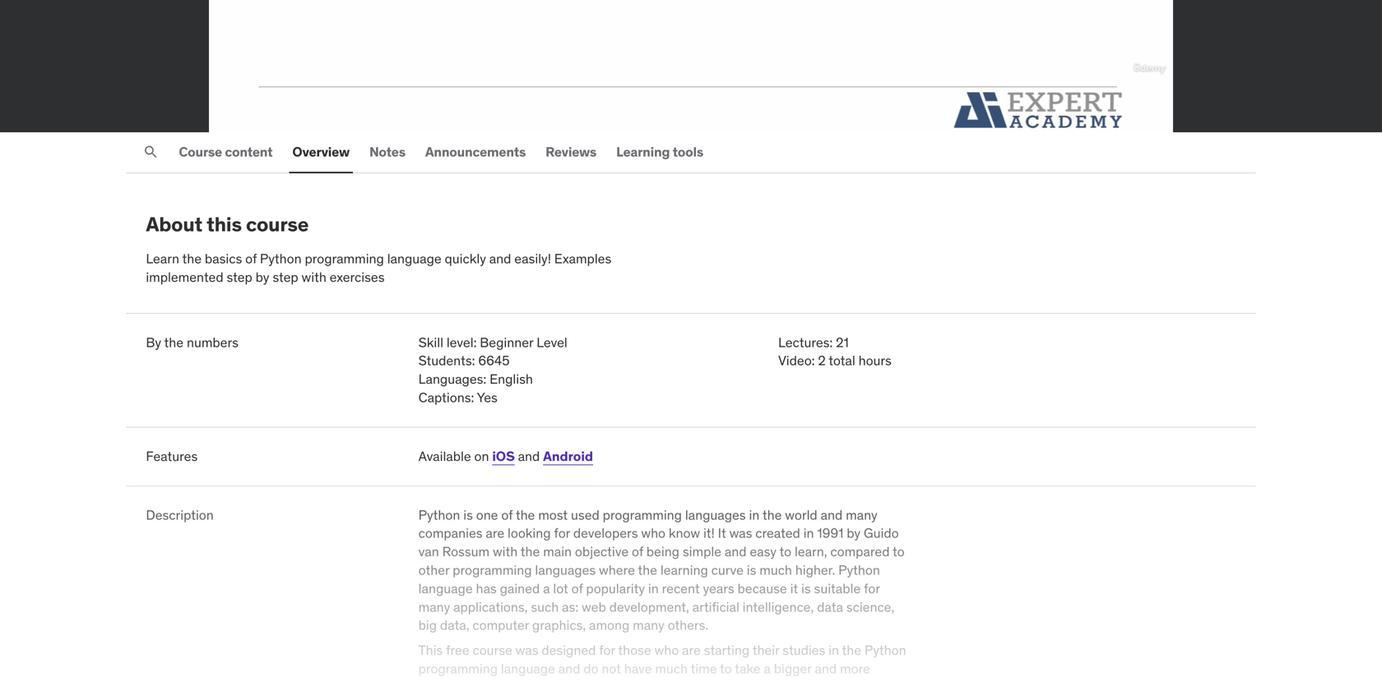 Task type: locate. For each thing, give the bounding box(es) containing it.
programming up has
[[453, 562, 532, 579]]

0 vertical spatial many
[[846, 507, 877, 524]]

it
[[790, 581, 798, 598]]

hours
[[858, 353, 892, 370]]

many up big
[[418, 599, 450, 616]]

english
[[490, 371, 533, 388]]

course
[[246, 212, 309, 237], [473, 643, 512, 659]]

1 vertical spatial course
[[473, 643, 512, 659]]

0 horizontal spatial many
[[418, 599, 450, 616]]

for up main
[[554, 525, 570, 542]]

free
[[446, 643, 469, 659]]

2 vertical spatial many
[[633, 618, 664, 634]]

2 horizontal spatial in
[[828, 643, 839, 659]]

python down compared
[[838, 562, 880, 579]]

0 vertical spatial by
[[256, 269, 269, 286]]

to down created
[[779, 544, 791, 561]]

is left "one"
[[463, 507, 473, 524]]

python up companies
[[418, 507, 460, 524]]

0 vertical spatial a
[[543, 581, 550, 598]]

0 horizontal spatial in
[[648, 581, 659, 598]]

is right it
[[801, 581, 811, 598]]

0 horizontal spatial much
[[655, 661, 688, 678]]

course inside python is one of the most used programming languages ​​in the world and many companies are looking for developers who know it! it was created in 1991 by guido van rossum with the main objective of being simple and easy to learn, compared to other programming languages ​​where the learning curve is much higher. python language has gained a lot of popularity in recent years because it is suitable for many applications, such as: web development, artificial intelligence, data science, big data, computer graphics, among many others. this free course was designed for those who are starting their studies in the python programming language and do not have much time to take a bigger and mor
[[473, 643, 512, 659]]

2 vertical spatial language
[[501, 661, 555, 678]]

0 horizontal spatial with
[[302, 269, 326, 286]]

1 horizontal spatial by
[[847, 525, 861, 542]]

basics
[[205, 250, 242, 267]]

artificial
[[692, 599, 739, 616]]

programming up exercises at left
[[305, 250, 384, 267]]

about this course
[[146, 212, 309, 237]]

1 horizontal spatial for
[[599, 643, 615, 659]]

graphics,
[[532, 618, 586, 634]]

by up compared
[[847, 525, 861, 542]]

2 vertical spatial is
[[801, 581, 811, 598]]

for
[[554, 525, 570, 542], [864, 581, 880, 598], [599, 643, 615, 659]]

course right 'this'
[[246, 212, 309, 237]]

of left being
[[632, 544, 643, 561]]

languages up it!
[[685, 507, 746, 524]]

of right "one"
[[501, 507, 513, 524]]

with inside learn the basics of python programming language quickly and easily! examples implemented step by step with exercises
[[302, 269, 326, 286]]

1 horizontal spatial step
[[273, 269, 298, 286]]

programming
[[305, 250, 384, 267], [603, 507, 682, 524], [453, 562, 532, 579], [418, 661, 498, 678]]

reviews
[[546, 144, 596, 160]]

with
[[302, 269, 326, 286], [493, 544, 518, 561]]

language down other
[[418, 581, 473, 598]]

1 vertical spatial languages
[[535, 562, 596, 579]]

was right it
[[729, 525, 752, 542]]

1 horizontal spatial with
[[493, 544, 518, 561]]

guido
[[864, 525, 899, 542]]

0 vertical spatial in
[[803, 525, 814, 542]]

with inside python is one of the most used programming languages ​​in the world and many companies are looking for developers who know it! it was created in 1991 by guido van rossum with the main objective of being simple and easy to learn, compared to other programming languages ​​where the learning curve is much higher. python language has gained a lot of popularity in recent years because it is suitable for many applications, such as: web development, artificial intelligence, data science, big data, computer graphics, among many others. this free course was designed for those who are starting their studies in the python programming language and do not have much time to take a bigger and mor
[[493, 544, 518, 561]]

1 horizontal spatial are
[[682, 643, 701, 659]]

in right studies
[[828, 643, 839, 659]]

and right ios
[[518, 448, 540, 465]]

data
[[817, 599, 843, 616]]

0 vertical spatial was
[[729, 525, 752, 542]]

1 horizontal spatial to
[[779, 544, 791, 561]]

designed
[[542, 643, 596, 659]]

many down development,
[[633, 618, 664, 634]]

languages
[[685, 507, 746, 524], [535, 562, 596, 579]]

it!
[[703, 525, 715, 542]]

much
[[759, 562, 792, 579], [655, 661, 688, 678]]

companies
[[418, 525, 483, 542]]

much left time
[[655, 661, 688, 678]]

0 vertical spatial language
[[387, 250, 441, 267]]

for up not
[[599, 643, 615, 659]]

1 horizontal spatial a
[[764, 661, 771, 678]]

by inside learn the basics of python programming language quickly and easily! examples implemented step by step with exercises
[[256, 269, 269, 286]]

language
[[387, 250, 441, 267], [418, 581, 473, 598], [501, 661, 555, 678]]

1 vertical spatial with
[[493, 544, 518, 561]]

a left the lot
[[543, 581, 550, 598]]

0 horizontal spatial languages
[[535, 562, 596, 579]]

2 step from the left
[[273, 269, 298, 286]]

0 vertical spatial with
[[302, 269, 326, 286]]

captions:
[[418, 390, 474, 406]]

the down looking
[[521, 544, 540, 561]]

in up development,
[[648, 581, 659, 598]]

take
[[735, 661, 761, 678]]

computer
[[473, 618, 529, 634]]

course content
[[179, 144, 273, 160]]

are up time
[[682, 643, 701, 659]]

0 horizontal spatial course
[[246, 212, 309, 237]]

of right basics at the left top of the page
[[245, 250, 257, 267]]

notes button
[[366, 133, 409, 172]]

0 horizontal spatial was
[[515, 643, 538, 659]]

about
[[146, 212, 202, 237]]

description
[[146, 507, 214, 524]]

by
[[146, 334, 161, 351]]

1991
[[817, 525, 844, 542]]

quickly
[[445, 250, 486, 267]]

4:09
[[185, 106, 209, 121]]

a
[[543, 581, 550, 598], [764, 661, 771, 678]]

was down the computer
[[515, 643, 538, 659]]

2 horizontal spatial for
[[864, 581, 880, 598]]

2 horizontal spatial many
[[846, 507, 877, 524]]

step
[[227, 269, 252, 286], [273, 269, 298, 286]]

higher.
[[795, 562, 835, 579]]

easily!
[[514, 250, 551, 267]]

is up because
[[747, 562, 756, 579]]

language down designed
[[501, 661, 555, 678]]

a down their
[[764, 661, 771, 678]]

compared
[[830, 544, 890, 561]]

python
[[260, 250, 302, 267], [418, 507, 460, 524], [838, 562, 880, 579], [865, 643, 906, 659]]

exercises
[[330, 269, 385, 286]]

to down starting
[[720, 661, 732, 678]]

who
[[641, 525, 666, 542], [654, 643, 679, 659]]

their
[[752, 643, 779, 659]]

skill
[[418, 334, 443, 351]]

the up implemented
[[182, 250, 202, 267]]

popularity
[[586, 581, 645, 598]]

1 step from the left
[[227, 269, 252, 286]]

0 horizontal spatial are
[[486, 525, 504, 542]]

course down the computer
[[473, 643, 512, 659]]

those
[[618, 643, 651, 659]]

many
[[846, 507, 877, 524], [418, 599, 450, 616], [633, 618, 664, 634]]

suitable
[[814, 581, 861, 598]]

web
[[582, 599, 606, 616]]

who up being
[[641, 525, 666, 542]]

the down being
[[638, 562, 657, 579]]

learn
[[146, 250, 179, 267]]

1 horizontal spatial many
[[633, 618, 664, 634]]

the inside learn the basics of python programming language quickly and easily! examples implemented step by step with exercises
[[182, 250, 202, 267]]

2
[[818, 353, 826, 370]]

1 horizontal spatial languages
[[685, 507, 746, 524]]

on
[[474, 448, 489, 465]]

2 horizontal spatial to
[[893, 544, 905, 561]]

science,
[[846, 599, 894, 616]]

1 vertical spatial many
[[418, 599, 450, 616]]

2 horizontal spatial is
[[801, 581, 811, 598]]

lectures: 21 video: 2 total hours
[[778, 334, 892, 370]]

0 vertical spatial is
[[463, 507, 473, 524]]

are down "one"
[[486, 525, 504, 542]]

​​where
[[599, 562, 635, 579]]

with down looking
[[493, 544, 518, 561]]

of
[[245, 250, 257, 267], [501, 507, 513, 524], [632, 544, 643, 561], [571, 581, 583, 598]]

tools
[[673, 144, 703, 160]]

0 horizontal spatial step
[[227, 269, 252, 286]]

this
[[418, 643, 443, 659]]

intelligence,
[[743, 599, 814, 616]]

the right by
[[164, 334, 184, 351]]

step left exercises at left
[[273, 269, 298, 286]]

lectures:
[[778, 334, 833, 351]]

of right the lot
[[571, 581, 583, 598]]

2 vertical spatial for
[[599, 643, 615, 659]]

many up the guido
[[846, 507, 877, 524]]

0 vertical spatial languages
[[685, 507, 746, 524]]

python inside learn the basics of python programming language quickly and easily! examples implemented step by step with exercises
[[260, 250, 302, 267]]

0 horizontal spatial for
[[554, 525, 570, 542]]

1 vertical spatial by
[[847, 525, 861, 542]]

looking
[[508, 525, 551, 542]]

step down basics at the left top of the page
[[227, 269, 252, 286]]

learn,
[[795, 544, 827, 561]]

who right those
[[654, 643, 679, 659]]

0 vertical spatial who
[[641, 525, 666, 542]]

objective
[[575, 544, 629, 561]]

data,
[[440, 618, 469, 634]]

​​in
[[749, 507, 760, 524]]

learning tools
[[616, 144, 703, 160]]

implemented
[[146, 269, 223, 286]]

1 vertical spatial is
[[747, 562, 756, 579]]

by down about this course
[[256, 269, 269, 286]]

to down the guido
[[893, 544, 905, 561]]

with left exercises at left
[[302, 269, 326, 286]]

0 vertical spatial much
[[759, 562, 792, 579]]

python right basics at the left top of the page
[[260, 250, 302, 267]]

0 horizontal spatial is
[[463, 507, 473, 524]]

for up science,
[[864, 581, 880, 598]]

search image
[[143, 144, 159, 161]]

1 vertical spatial language
[[418, 581, 473, 598]]

and up 1991
[[821, 507, 843, 524]]

rossum
[[442, 544, 490, 561]]

1 vertical spatial was
[[515, 643, 538, 659]]

much down easy
[[759, 562, 792, 579]]

languages up the lot
[[535, 562, 596, 579]]

have
[[624, 661, 652, 678]]

other
[[418, 562, 449, 579]]

1 horizontal spatial course
[[473, 643, 512, 659]]

1 vertical spatial who
[[654, 643, 679, 659]]

the
[[182, 250, 202, 267], [164, 334, 184, 351], [516, 507, 535, 524], [762, 507, 782, 524], [521, 544, 540, 561], [638, 562, 657, 579], [842, 643, 861, 659]]

in up learn,
[[803, 525, 814, 542]]

0 horizontal spatial by
[[256, 269, 269, 286]]

in
[[803, 525, 814, 542], [648, 581, 659, 598], [828, 643, 839, 659]]

development,
[[609, 599, 689, 616]]

language left quickly
[[387, 250, 441, 267]]

and left easily!
[[489, 250, 511, 267]]

1 vertical spatial a
[[764, 661, 771, 678]]

starting
[[704, 643, 750, 659]]

by inside python is one of the most used programming languages ​​in the world and many companies are looking for developers who know it! it was created in 1991 by guido van rossum with the main objective of being simple and easy to learn, compared to other programming languages ​​where the learning curve is much higher. python language has gained a lot of popularity in recent years because it is suitable for many applications, such as: web development, artificial intelligence, data science, big data, computer graphics, among many others. this free course was designed for those who are starting their studies in the python programming language and do not have much time to take a bigger and mor
[[847, 525, 861, 542]]

not
[[602, 661, 621, 678]]

0 vertical spatial course
[[246, 212, 309, 237]]



Task type: describe. For each thing, give the bounding box(es) containing it.
programming inside learn the basics of python programming language quickly and easily! examples implemented step by step with exercises
[[305, 250, 384, 267]]

studies
[[783, 643, 825, 659]]

0 horizontal spatial to
[[720, 661, 732, 678]]

programming up the 'developers' at the bottom of page
[[603, 507, 682, 524]]

world
[[785, 507, 817, 524]]

the up looking
[[516, 507, 535, 524]]

and down studies
[[815, 661, 837, 678]]

skill level: beginner level students: 6645 languages: english captions: yes
[[418, 334, 567, 406]]

0 horizontal spatial a
[[543, 581, 550, 598]]

6645
[[478, 353, 510, 370]]

video:
[[778, 353, 815, 370]]

1 vertical spatial are
[[682, 643, 701, 659]]

time
[[691, 661, 717, 678]]

examples
[[554, 250, 611, 267]]

features
[[146, 448, 198, 465]]

course
[[179, 144, 222, 160]]

yes
[[477, 390, 498, 406]]

android
[[543, 448, 593, 465]]

progress bar slider
[[10, 80, 1372, 100]]

reviews button
[[542, 133, 600, 172]]

most
[[538, 507, 568, 524]]

1 horizontal spatial is
[[747, 562, 756, 579]]

main
[[543, 544, 572, 561]]

1 horizontal spatial was
[[729, 525, 752, 542]]

big
[[418, 618, 437, 634]]

easy
[[750, 544, 777, 561]]

curve
[[711, 562, 744, 579]]

21
[[836, 334, 849, 351]]

language inside learn the basics of python programming language quickly and easily! examples implemented step by step with exercises
[[387, 250, 441, 267]]

among
[[589, 618, 630, 634]]

and down designed
[[558, 661, 580, 678]]

others.
[[668, 618, 708, 634]]

applications,
[[453, 599, 528, 616]]

languages:
[[418, 371, 486, 388]]

level
[[537, 334, 567, 351]]

the down science,
[[842, 643, 861, 659]]

1 vertical spatial in
[[648, 581, 659, 598]]

0 vertical spatial are
[[486, 525, 504, 542]]

learning tools button
[[613, 133, 707, 172]]

students:
[[418, 353, 475, 370]]

simple
[[683, 544, 721, 561]]

ios
[[492, 448, 515, 465]]

the right ​​in
[[762, 507, 782, 524]]

numbers
[[187, 334, 238, 351]]

announcements
[[425, 144, 526, 160]]

do
[[583, 661, 598, 678]]

1 horizontal spatial in
[[803, 525, 814, 542]]

announcements button
[[422, 133, 529, 172]]

it
[[718, 525, 726, 542]]

android link
[[543, 448, 593, 465]]

1 vertical spatial for
[[864, 581, 880, 598]]

gained
[[500, 581, 540, 598]]

developers
[[573, 525, 638, 542]]

one
[[476, 507, 498, 524]]

lot
[[553, 581, 568, 598]]

programming down 'free'
[[418, 661, 498, 678]]

content
[[225, 144, 273, 160]]

as:
[[562, 599, 578, 616]]

learning
[[616, 144, 670, 160]]

1 vertical spatial much
[[655, 661, 688, 678]]

python down science,
[[865, 643, 906, 659]]

being
[[646, 544, 679, 561]]

van
[[418, 544, 439, 561]]

bigger
[[774, 661, 812, 678]]

available
[[418, 448, 471, 465]]

and up the curve
[[725, 544, 747, 561]]

notes
[[369, 144, 405, 160]]

1 horizontal spatial much
[[759, 562, 792, 579]]

has
[[476, 581, 497, 598]]

because
[[738, 581, 787, 598]]

by the numbers
[[146, 334, 238, 351]]

years
[[703, 581, 734, 598]]

this
[[207, 212, 242, 237]]

learning
[[660, 562, 708, 579]]

2 vertical spatial in
[[828, 643, 839, 659]]

recent
[[662, 581, 700, 598]]

and inside learn the basics of python programming language quickly and easily! examples implemented step by step with exercises
[[489, 250, 511, 267]]

overview button
[[289, 133, 353, 172]]

such
[[531, 599, 559, 616]]

of inside learn the basics of python programming language quickly and easily! examples implemented step by step with exercises
[[245, 250, 257, 267]]

course content button
[[175, 133, 276, 172]]

know
[[669, 525, 700, 542]]

0 vertical spatial for
[[554, 525, 570, 542]]



Task type: vqa. For each thing, say whether or not it's contained in the screenshot.
Identify the contributions of the endocrine system to homeostasis
no



